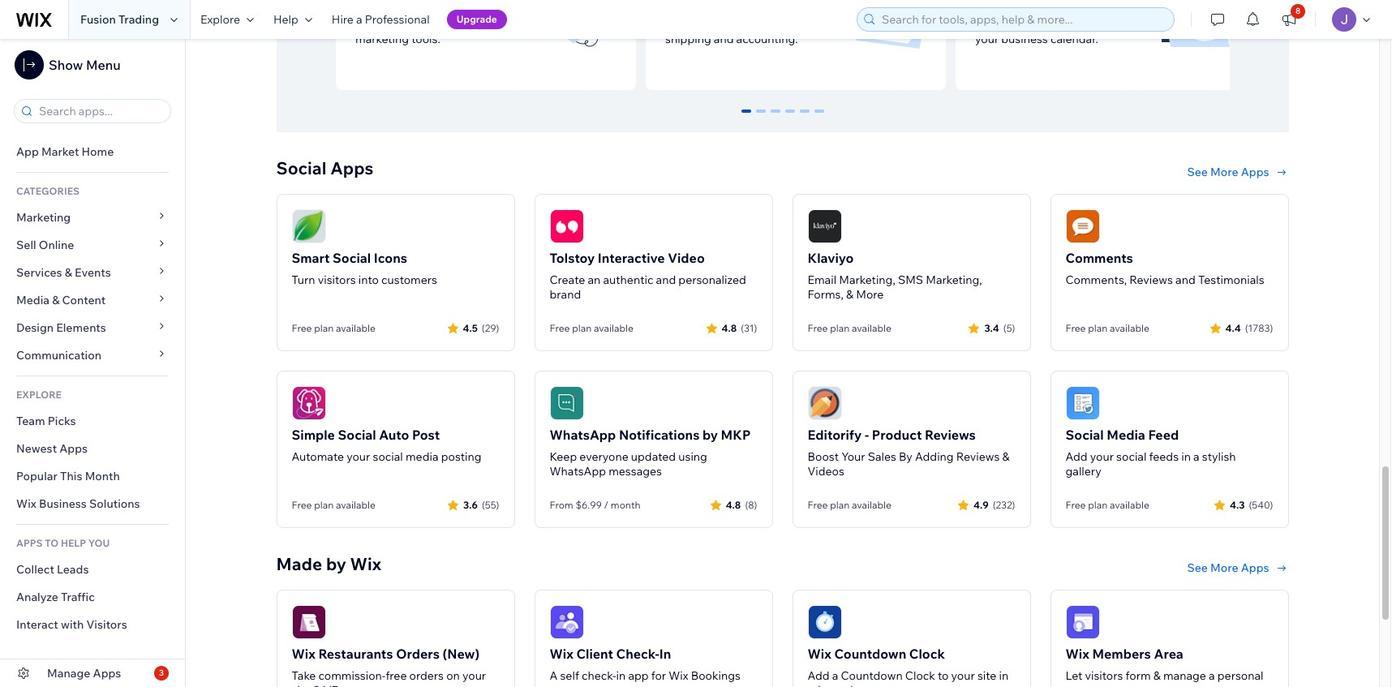 Task type: vqa. For each thing, say whether or not it's contained in the screenshot.
first social from left
yes



Task type: locate. For each thing, give the bounding box(es) containing it.
free plan available down 'brand'
[[550, 322, 633, 334]]

wix restaurants orders (new) icon image
[[292, 605, 326, 639]]

4.8 left (31)
[[722, 322, 737, 334]]

3.4 (5)
[[984, 322, 1015, 334]]

wix down popular on the left bottom of page
[[16, 496, 36, 511]]

wix up take
[[292, 645, 315, 662]]

store
[[753, 2, 780, 17]]

smart social icons turn visitors into customers
[[292, 250, 437, 287]]

your inside create an online store and manage your inventory, shipping and accounting.
[[710, 17, 734, 31]]

add for wix countdown clock
[[808, 668, 830, 683]]

1 vertical spatial 4.8
[[726, 499, 741, 511]]

0 vertical spatial countdown
[[834, 645, 906, 662]]

‑
[[865, 426, 869, 443]]

an
[[703, 2, 716, 17], [588, 272, 601, 287]]

in right 'feeds'
[[1181, 449, 1191, 464]]

1 vertical spatial whatsapp
[[550, 464, 606, 478]]

add inside "wix countdown clock add a countdown clock to your site in minutes!"
[[808, 668, 830, 683]]

team picks link
[[0, 407, 185, 435]]

free for simple
[[292, 499, 312, 511]]

1 vertical spatial countdown
[[841, 668, 903, 683]]

2 horizontal spatial in
[[1181, 449, 1191, 464]]

this
[[60, 469, 82, 483]]

in right to on the right of the page
[[999, 668, 1008, 683]]

to
[[938, 668, 949, 683]]

plan down 'brand'
[[572, 322, 592, 334]]

0 horizontal spatial social
[[373, 449, 403, 464]]

2 horizontal spatial manage
[[1163, 668, 1206, 683]]

1 horizontal spatial site
[[977, 668, 996, 683]]

2 vertical spatial reviews
[[956, 449, 1000, 464]]

wix restaurants orders (new) take commission-free orders on your site 24/7
[[292, 645, 486, 687]]

plan
[[314, 322, 334, 334], [572, 322, 592, 334], [830, 322, 850, 334], [1088, 322, 1108, 334], [314, 499, 334, 511], [830, 499, 850, 511], [1088, 499, 1108, 511]]

free plan available down gallery
[[1066, 499, 1149, 511]]

for right booked
[[1039, 2, 1054, 17]]

visitors down "members" at the right bottom of the page
[[1085, 668, 1123, 683]]

available down sales
[[852, 499, 891, 511]]

& up (232)
[[1002, 449, 1010, 464]]

visitors
[[318, 272, 356, 287], [1085, 668, 1123, 683]]

auto
[[379, 426, 409, 443]]

social left auto
[[338, 426, 376, 443]]

account
[[1066, 683, 1108, 687]]

show menu
[[49, 57, 121, 73]]

and down "online"
[[713, 31, 733, 46]]

0 horizontal spatial create
[[550, 272, 585, 287]]

mkp
[[721, 426, 751, 443]]

1 vertical spatial visitors
[[1085, 668, 1123, 683]]

your right automate
[[347, 449, 370, 464]]

business
[[1001, 31, 1047, 46]]

apps to help you
[[16, 537, 110, 549]]

1 social from the left
[[373, 449, 403, 464]]

see for social apps
[[1187, 164, 1208, 179]]

media & content
[[16, 293, 106, 307]]

add inside social media feed add your social feeds in a stylish gallery
[[1066, 449, 1088, 464]]

by left mkp
[[702, 426, 718, 443]]

social down auto
[[373, 449, 403, 464]]

1 horizontal spatial visitors
[[1085, 668, 1123, 683]]

reviews up adding
[[925, 426, 976, 443]]

icons
[[374, 250, 407, 266]]

0 vertical spatial add
[[1066, 449, 1088, 464]]

wix for restaurants
[[292, 645, 315, 662]]

free plan available down automate
[[292, 499, 375, 511]]

available for product
[[852, 499, 891, 511]]

wix inside wix members area let visitors form & manage a personal account
[[1066, 645, 1089, 662]]

free plan available down turn
[[292, 322, 375, 334]]

4.3 (540)
[[1230, 499, 1273, 511]]

1 marketing, from the left
[[839, 272, 895, 287]]

0 vertical spatial for
[[1039, 2, 1054, 17]]

your right to on the right of the page
[[951, 668, 975, 683]]

1 vertical spatial 3
[[159, 668, 164, 678]]

klaviyo icon image
[[808, 209, 842, 243]]

help
[[273, 12, 298, 27]]

media left 'feed'
[[1107, 426, 1145, 443]]

plan down videos
[[830, 499, 850, 511]]

0 vertical spatial with
[[355, 17, 377, 31]]

whatsapp notifications by mkp keep everyone updated using whatsapp messages
[[550, 426, 751, 478]]

manage right events
[[1071, 17, 1114, 31]]

and left the testimonials
[[1176, 272, 1196, 287]]

see more apps
[[1187, 164, 1269, 179], [1187, 560, 1269, 575]]

wix up let
[[1066, 645, 1089, 662]]

reviews right comments,
[[1129, 272, 1173, 287]]

1 vertical spatial reviews
[[925, 426, 976, 443]]

1 horizontal spatial 3
[[786, 109, 793, 125]]

0 vertical spatial visitors
[[318, 272, 356, 287]]

and right events
[[1049, 17, 1069, 31]]

wix members area icon image
[[1066, 605, 1100, 639]]

1 horizontal spatial an
[[703, 2, 716, 17]]

reviews right adding
[[956, 449, 1000, 464]]

clock up to on the right of the page
[[909, 645, 945, 662]]

1 vertical spatial for
[[651, 668, 666, 683]]

countdown down wix countdown clock icon
[[841, 668, 903, 683]]

1 horizontal spatial in
[[999, 668, 1008, 683]]

social media feed icon image
[[1066, 386, 1100, 420]]

plan down turn
[[314, 322, 334, 334]]

1 see more apps button from the top
[[1187, 164, 1289, 179]]

with right hire
[[355, 17, 377, 31]]

free plan available
[[292, 322, 375, 334], [550, 322, 633, 334], [808, 322, 891, 334], [1066, 322, 1149, 334], [292, 499, 375, 511], [808, 499, 891, 511], [1066, 499, 1149, 511]]

site left 24/7
[[292, 683, 311, 687]]

traffic
[[61, 590, 95, 604]]

show
[[49, 57, 83, 73]]

2 social from the left
[[1116, 449, 1147, 464]]

free plan available down videos
[[808, 499, 891, 511]]

wix
[[16, 496, 36, 511], [350, 553, 381, 574], [292, 645, 315, 662], [550, 645, 573, 662], [808, 645, 831, 662], [1066, 645, 1089, 662], [669, 668, 688, 683]]

available down automate
[[336, 499, 375, 511]]

0 horizontal spatial media
[[16, 293, 49, 307]]

categories
[[16, 185, 80, 197]]

3 right manage apps on the left bottom of the page
[[159, 668, 164, 678]]

your down "get"
[[975, 31, 998, 46]]

posting
[[441, 449, 482, 464]]

whatsapp up $6.99
[[550, 464, 606, 478]]

product
[[872, 426, 922, 443]]

wix down wix countdown clock icon
[[808, 645, 831, 662]]

comments
[[1066, 250, 1133, 266]]

0 horizontal spatial add
[[808, 668, 830, 683]]

booked
[[997, 2, 1037, 17]]

& right form
[[1153, 668, 1161, 683]]

0 horizontal spatial visitors
[[318, 272, 356, 287]]

free plan available for social
[[1066, 499, 1149, 511]]

by
[[702, 426, 718, 443], [326, 553, 346, 574]]

free down automate
[[292, 499, 312, 511]]

free for tolstoy
[[550, 322, 570, 334]]

1 vertical spatial see
[[1187, 560, 1208, 575]]

plan down comments,
[[1088, 322, 1108, 334]]

a inside wix members area let visitors form & manage a personal account
[[1209, 668, 1215, 683]]

0 horizontal spatial for
[[651, 668, 666, 683]]

available down authentic
[[594, 322, 633, 334]]

(29)
[[482, 322, 499, 334]]

4.5
[[463, 322, 478, 334]]

1 horizontal spatial with
[[355, 17, 377, 31]]

free plan available for editorify
[[808, 499, 891, 511]]

3
[[786, 109, 793, 125], [159, 668, 164, 678]]

grow your customer base with these powerful marketing tools.
[[355, 2, 490, 46]]

2 see more apps from the top
[[1187, 560, 1269, 575]]

more for social apps
[[1210, 164, 1238, 179]]

in inside "wix countdown clock add a countdown clock to your site in minutes!"
[[999, 668, 1008, 683]]

create up 'shipping'
[[665, 2, 700, 17]]

with down traffic
[[61, 617, 84, 632]]

0 vertical spatial see
[[1187, 164, 1208, 179]]

your down the social media feed icon at the right of the page
[[1090, 449, 1114, 464]]

marketing, down klaviyo
[[839, 272, 895, 287]]

members
[[1092, 645, 1151, 662]]

1 vertical spatial create
[[550, 272, 585, 287]]

manage down area
[[1163, 668, 1206, 683]]

free down videos
[[808, 499, 828, 511]]

1 horizontal spatial social
[[1116, 449, 1147, 464]]

create inside create an online store and manage your inventory, shipping and accounting.
[[665, 2, 700, 17]]

for right app
[[651, 668, 666, 683]]

newest apps
[[16, 441, 88, 456]]

1 vertical spatial see more apps
[[1187, 560, 1269, 575]]

wix for business
[[16, 496, 36, 511]]

free down comments,
[[1066, 322, 1086, 334]]

apps for newest apps
[[59, 441, 88, 456]]

countdown up 'minutes!'
[[834, 645, 906, 662]]

plan for simple
[[314, 499, 334, 511]]

0 vertical spatial an
[[703, 2, 716, 17]]

visitors for members
[[1085, 668, 1123, 683]]

0 horizontal spatial an
[[588, 272, 601, 287]]

menu
[[86, 57, 121, 73]]

wix inside "wix countdown clock add a countdown clock to your site in minutes!"
[[808, 645, 831, 662]]

1 horizontal spatial create
[[665, 2, 700, 17]]

interact
[[16, 617, 58, 632]]

popular this month
[[16, 469, 120, 483]]

visitors inside wix members area let visitors form & manage a personal account
[[1085, 668, 1123, 683]]

free down gallery
[[1066, 499, 1086, 511]]

1 vertical spatial see more apps button
[[1187, 560, 1289, 575]]

0
[[742, 109, 750, 125]]

4.8 left (8)
[[726, 499, 741, 511]]

communication
[[16, 348, 104, 363]]

1 vertical spatial an
[[588, 272, 601, 287]]

editorify ‑ product reviews icon image
[[808, 386, 842, 420]]

4.8 for video
[[722, 322, 737, 334]]

free down forms,
[[808, 322, 828, 334]]

for inside wix client check-in a self check-in app for wix bookings
[[651, 668, 666, 683]]

available for icons
[[336, 322, 375, 334]]

0 vertical spatial 4.8
[[722, 322, 737, 334]]

a down wix countdown clock icon
[[832, 668, 838, 683]]

your right on
[[462, 668, 486, 683]]

1 vertical spatial media
[[1107, 426, 1145, 443]]

& inside editorify ‑ product reviews boost your sales by adding reviews & videos
[[1002, 449, 1010, 464]]

your
[[386, 2, 410, 17], [1057, 2, 1081, 17], [710, 17, 734, 31], [975, 31, 998, 46], [347, 449, 370, 464], [1090, 449, 1114, 464], [462, 668, 486, 683], [951, 668, 975, 683]]

1 see from the top
[[1187, 164, 1208, 179]]

team
[[16, 414, 45, 428]]

powerful
[[412, 17, 459, 31]]

your left inventory,
[[710, 17, 734, 31]]

by inside whatsapp notifications by mkp keep everyone updated using whatsapp messages
[[702, 426, 718, 443]]

(232)
[[993, 499, 1015, 511]]

comments comments, reviews and testimonials
[[1066, 250, 1264, 287]]

0 horizontal spatial manage
[[665, 17, 708, 31]]

customer
[[412, 2, 462, 17]]

fusion trading
[[80, 12, 159, 27]]

free plan available down forms,
[[808, 322, 891, 334]]

4.3
[[1230, 499, 1245, 511]]

0 horizontal spatial marketing,
[[839, 272, 895, 287]]

wix business solutions
[[16, 496, 140, 511]]

1 see more apps from the top
[[1187, 164, 1269, 179]]

0 vertical spatial 3
[[786, 109, 793, 125]]

0 horizontal spatial in
[[616, 668, 626, 683]]

wix inside sidebar element
[[16, 496, 36, 511]]

visitors left into
[[318, 272, 356, 287]]

1 horizontal spatial marketing,
[[926, 272, 982, 287]]

0 horizontal spatial site
[[292, 683, 311, 687]]

plan for smart
[[314, 322, 334, 334]]

free down 'brand'
[[550, 322, 570, 334]]

0 horizontal spatial with
[[61, 617, 84, 632]]

in inside wix client check-in a self check-in app for wix bookings
[[616, 668, 626, 683]]

(31)
[[741, 322, 757, 334]]

1 vertical spatial more
[[856, 287, 884, 301]]

whatsapp up keep
[[550, 426, 616, 443]]

add down the social media feed icon at the right of the page
[[1066, 449, 1088, 464]]

0 vertical spatial media
[[16, 293, 49, 307]]

app market home link
[[0, 138, 185, 165]]

grow
[[355, 2, 383, 17]]

0 vertical spatial create
[[665, 2, 700, 17]]

and inside comments comments, reviews and testimonials
[[1176, 272, 1196, 287]]

wix inside wix restaurants orders (new) take commission-free orders on your site 24/7
[[292, 645, 315, 662]]

site right to on the right of the page
[[977, 668, 996, 683]]

an down tolstoy
[[588, 272, 601, 287]]

marketing,
[[839, 272, 895, 287], [926, 272, 982, 287]]

free down turn
[[292, 322, 312, 334]]

0 vertical spatial see more apps button
[[1187, 164, 1289, 179]]

visitors inside the smart social icons turn visitors into customers
[[318, 272, 356, 287]]

manage left "online"
[[665, 17, 708, 31]]

these
[[380, 17, 410, 31]]

0 vertical spatial whatsapp
[[550, 426, 616, 443]]

manage inside wix members area let visitors form & manage a personal account
[[1163, 668, 1206, 683]]

1 horizontal spatial manage
[[1071, 17, 1114, 31]]

social left 'feeds'
[[1116, 449, 1147, 464]]

more inside klaviyo email marketing, sms marketing, forms, & more
[[856, 287, 884, 301]]

made
[[276, 553, 322, 574]]

0 horizontal spatial by
[[326, 553, 346, 574]]

editorify
[[808, 426, 862, 443]]

customers
[[381, 272, 437, 287]]

Search for tools, apps, help & more... field
[[877, 8, 1169, 31]]

social media feed add your social feeds in a stylish gallery
[[1066, 426, 1236, 478]]

your inside wix restaurants orders (new) take commission-free orders on your site 24/7
[[462, 668, 486, 683]]

social up into
[[333, 250, 371, 266]]

by right made
[[326, 553, 346, 574]]

/
[[604, 499, 609, 511]]

3 left the 4
[[786, 109, 793, 125]]

check-
[[616, 645, 659, 662]]

plan for comments
[[1088, 322, 1108, 334]]

add down wix countdown clock icon
[[808, 668, 830, 683]]

marketing, right sms
[[926, 272, 982, 287]]

social down the social media feed icon at the right of the page
[[1066, 426, 1104, 443]]

free plan available for simple
[[292, 499, 375, 511]]

0 horizontal spatial 3
[[159, 668, 164, 678]]

2 see more apps button from the top
[[1187, 560, 1289, 575]]

1 horizontal spatial for
[[1039, 2, 1054, 17]]

social
[[373, 449, 403, 464], [1116, 449, 1147, 464]]

2 vertical spatial more
[[1210, 560, 1238, 575]]

available down comments,
[[1110, 322, 1149, 334]]

take
[[292, 668, 316, 683]]

wix up the a at bottom
[[550, 645, 573, 662]]

from
[[550, 499, 573, 511]]

0 vertical spatial more
[[1210, 164, 1238, 179]]

available
[[336, 322, 375, 334], [594, 322, 633, 334], [852, 322, 891, 334], [1110, 322, 1149, 334], [336, 499, 375, 511], [852, 499, 891, 511], [1110, 499, 1149, 511]]

0 vertical spatial see more apps
[[1187, 164, 1269, 179]]

0 vertical spatial by
[[702, 426, 718, 443]]

1 vertical spatial with
[[61, 617, 84, 632]]

1 horizontal spatial by
[[702, 426, 718, 443]]

media inside social media feed add your social feeds in a stylish gallery
[[1107, 426, 1145, 443]]

popular
[[16, 469, 58, 483]]

2 see from the top
[[1187, 560, 1208, 575]]

media up design
[[16, 293, 49, 307]]

for inside get booked for your services, create events and manage your business calendar.
[[1039, 2, 1054, 17]]

plan down forms,
[[830, 322, 850, 334]]

wix right made
[[350, 553, 381, 574]]

a left personal
[[1209, 668, 1215, 683]]

available for feed
[[1110, 499, 1149, 511]]

an left "online"
[[703, 2, 716, 17]]

popular this month link
[[0, 462, 185, 490]]

see
[[1187, 164, 1208, 179], [1187, 560, 1208, 575]]

your right grow
[[386, 2, 410, 17]]

available down social media feed add your social feeds in a stylish gallery
[[1110, 499, 1149, 511]]

manage apps
[[47, 666, 121, 681]]

1 horizontal spatial media
[[1107, 426, 1145, 443]]

plan down automate
[[314, 499, 334, 511]]

inventory,
[[736, 17, 788, 31]]

& right forms,
[[846, 287, 853, 301]]

available down into
[[336, 322, 375, 334]]

and down "video"
[[656, 272, 676, 287]]

sell online link
[[0, 231, 185, 259]]

plan down gallery
[[1088, 499, 1108, 511]]

in inside social media feed add your social feeds in a stylish gallery
[[1181, 449, 1191, 464]]

your up calendar.
[[1057, 2, 1081, 17]]

in left app
[[616, 668, 626, 683]]

clock left to on the right of the page
[[905, 668, 935, 683]]

0 vertical spatial reviews
[[1129, 272, 1173, 287]]

free for klaviyo
[[808, 322, 828, 334]]

1 vertical spatial by
[[326, 553, 346, 574]]

wix for members
[[1066, 645, 1089, 662]]

& inside klaviyo email marketing, sms marketing, forms, & more
[[846, 287, 853, 301]]

1 vertical spatial add
[[808, 668, 830, 683]]

orders
[[409, 668, 444, 683]]

free plan available down comments,
[[1066, 322, 1149, 334]]

social inside social media feed add your social feeds in a stylish gallery
[[1066, 426, 1104, 443]]

a inside social media feed add your social feeds in a stylish gallery
[[1193, 449, 1200, 464]]

create down tolstoy
[[550, 272, 585, 287]]

social inside the smart social icons turn visitors into customers
[[333, 250, 371, 266]]

4.8 (8)
[[726, 499, 757, 511]]

1 horizontal spatial add
[[1066, 449, 1088, 464]]

your inside "grow your customer base with these powerful marketing tools."
[[386, 2, 410, 17]]



Task type: describe. For each thing, give the bounding box(es) containing it.
see for made by wix
[[1187, 560, 1208, 575]]

free
[[386, 668, 407, 683]]

events
[[1011, 17, 1046, 31]]

sales
[[868, 449, 896, 464]]

and inside tolstoy interactive video create an authentic and personalized brand
[[656, 272, 676, 287]]

8 button
[[1271, 0, 1307, 39]]

simple
[[292, 426, 335, 443]]

(540)
[[1249, 499, 1273, 511]]

and right store at the right of page
[[783, 2, 803, 17]]

solutions
[[89, 496, 140, 511]]

(1783)
[[1245, 322, 1273, 334]]

on
[[446, 668, 460, 683]]

& inside wix members area let visitors form & manage a personal account
[[1153, 668, 1161, 683]]

plan for klaviyo
[[830, 322, 850, 334]]

a right hire
[[356, 12, 362, 27]]

more for made by wix
[[1210, 560, 1238, 575]]

everyone
[[579, 449, 628, 464]]

in for feed
[[1181, 449, 1191, 464]]

visitors for social
[[318, 272, 356, 287]]

design elements link
[[0, 314, 185, 342]]

& left events at the left top
[[65, 265, 72, 280]]

tolstoy interactive video icon image
[[550, 209, 584, 243]]

& left content
[[52, 293, 60, 307]]

interact with visitors
[[16, 617, 127, 632]]

smart social icons icon image
[[292, 209, 326, 243]]

media & content link
[[0, 286, 185, 314]]

wix countdown clock add a countdown clock to your site in minutes!
[[808, 645, 1008, 687]]

an inside create an online store and manage your inventory, shipping and accounting.
[[703, 2, 716, 17]]

site inside "wix countdown clock add a countdown clock to your site in minutes!"
[[977, 668, 996, 683]]

manage inside get booked for your services, create events and manage your business calendar.
[[1071, 17, 1114, 31]]

reviews inside comments comments, reviews and testimonials
[[1129, 272, 1173, 287]]

manage inside create an online store and manage your inventory, shipping and accounting.
[[665, 17, 708, 31]]

free for social
[[1066, 499, 1086, 511]]

by
[[899, 449, 912, 464]]

into
[[358, 272, 379, 287]]

0 vertical spatial clock
[[909, 645, 945, 662]]

collect leads link
[[0, 556, 185, 583]]

available for video
[[594, 322, 633, 334]]

4.4 (1783)
[[1225, 322, 1273, 334]]

testimonials
[[1198, 272, 1264, 287]]

simple social auto post automate your social media posting
[[292, 426, 482, 464]]

apps for social apps
[[330, 157, 373, 178]]

bookings
[[691, 668, 741, 683]]

plan for editorify
[[830, 499, 850, 511]]

minutes!
[[808, 683, 853, 687]]

social inside social media feed add your social feeds in a stylish gallery
[[1116, 449, 1147, 464]]

gallery
[[1066, 464, 1101, 478]]

free for comments
[[1066, 322, 1086, 334]]

(5)
[[1003, 322, 1015, 334]]

turn
[[292, 272, 315, 287]]

see more apps for social apps
[[1187, 164, 1269, 179]]

1 vertical spatial clock
[[905, 668, 935, 683]]

messages
[[609, 464, 662, 478]]

wix down in
[[669, 668, 688, 683]]

wix for countdown
[[808, 645, 831, 662]]

marketing link
[[0, 204, 185, 231]]

get booked for your services, create events and manage your business calendar.
[[975, 2, 1129, 46]]

24/7
[[313, 683, 338, 687]]

3 inside sidebar element
[[159, 668, 164, 678]]

free plan available for comments
[[1066, 322, 1149, 334]]

with inside sidebar element
[[61, 617, 84, 632]]

simple social auto post icon image
[[292, 386, 326, 420]]

wix business solutions link
[[0, 490, 185, 518]]

whatsapp notifications by mkp icon image
[[550, 386, 584, 420]]

4.8 for by
[[726, 499, 741, 511]]

your inside simple social auto post automate your social media posting
[[347, 449, 370, 464]]

visitors
[[86, 617, 127, 632]]

see more apps button for made by wix
[[1187, 560, 1289, 575]]

accounting.
[[736, 31, 798, 46]]

add for social media feed
[[1066, 449, 1088, 464]]

media inside media & content link
[[16, 293, 49, 307]]

and inside get booked for your services, create events and manage your business calendar.
[[1049, 17, 1069, 31]]

site inside wix restaurants orders (new) take commission-free orders on your site 24/7
[[292, 683, 311, 687]]

forms,
[[808, 287, 844, 301]]

in for check-
[[616, 668, 626, 683]]

feed
[[1148, 426, 1179, 443]]

plan for social
[[1088, 499, 1108, 511]]

personal
[[1217, 668, 1263, 683]]

your
[[841, 449, 865, 464]]

free plan available for smart
[[292, 322, 375, 334]]

create
[[975, 17, 1008, 31]]

see more apps for made by wix
[[1187, 560, 1269, 575]]

from $6.99 / month
[[550, 499, 640, 511]]

4.5 (29)
[[463, 322, 499, 334]]

plan for tolstoy
[[572, 322, 592, 334]]

your inside social media feed add your social feeds in a stylish gallery
[[1090, 449, 1114, 464]]

an inside tolstoy interactive video create an authentic and personalized brand
[[588, 272, 601, 287]]

see more apps button for social apps
[[1187, 164, 1289, 179]]

free plan available for tolstoy
[[550, 322, 633, 334]]

explore
[[16, 389, 62, 401]]

social up smart social icons icon on the top
[[276, 157, 326, 178]]

social inside simple social auto post automate your social media posting
[[338, 426, 376, 443]]

with inside "grow your customer base with these powerful marketing tools."
[[355, 17, 377, 31]]

check-
[[582, 668, 616, 683]]

you
[[88, 537, 110, 549]]

available for marketing,
[[852, 322, 891, 334]]

services,
[[1083, 2, 1129, 17]]

interact with visitors link
[[0, 611, 185, 638]]

video
[[668, 250, 705, 266]]

self
[[560, 668, 579, 683]]

professional
[[365, 12, 430, 27]]

(8)
[[745, 499, 757, 511]]

Search apps... field
[[34, 100, 165, 122]]

apps
[[16, 537, 43, 549]]

apps for manage apps
[[93, 666, 121, 681]]

$6.99
[[575, 499, 602, 511]]

4.9
[[973, 499, 989, 511]]

free for smart
[[292, 322, 312, 334]]

feeds
[[1149, 449, 1179, 464]]

interactive
[[598, 250, 665, 266]]

automate
[[292, 449, 344, 464]]

brand
[[550, 287, 581, 301]]

your inside "wix countdown clock add a countdown clock to your site in minutes!"
[[951, 668, 975, 683]]

comments icon image
[[1066, 209, 1100, 243]]

stylish
[[1202, 449, 1236, 464]]

market
[[41, 144, 79, 159]]

2 whatsapp from the top
[[550, 464, 606, 478]]

month
[[611, 499, 640, 511]]

1 whatsapp from the top
[[550, 426, 616, 443]]

hire a professional
[[332, 12, 430, 27]]

commission-
[[318, 668, 386, 683]]

2 marketing, from the left
[[926, 272, 982, 287]]

klaviyo
[[808, 250, 854, 266]]

design elements
[[16, 320, 106, 335]]

wix client check-in icon image
[[550, 605, 584, 639]]

sidebar element
[[0, 39, 186, 687]]

area
[[1154, 645, 1183, 662]]

picks
[[48, 414, 76, 428]]

3.6 (55)
[[463, 499, 499, 511]]

comments,
[[1066, 272, 1127, 287]]

wix countdown clock icon image
[[808, 605, 842, 639]]

services & events link
[[0, 259, 185, 286]]

adding
[[915, 449, 954, 464]]

create inside tolstoy interactive video create an authentic and personalized brand
[[550, 272, 585, 287]]

0 1 2 3 4 5
[[742, 109, 823, 125]]

5
[[815, 109, 823, 125]]

a inside "wix countdown clock add a countdown clock to your site in minutes!"
[[832, 668, 838, 683]]

sell
[[16, 238, 36, 252]]

free for editorify
[[808, 499, 828, 511]]

create an online store and manage your inventory, shipping and accounting.
[[665, 2, 803, 46]]

marketing
[[355, 31, 409, 46]]

collect leads
[[16, 562, 89, 577]]

wix client check-in a self check-in app for wix bookings
[[550, 645, 741, 683]]

a
[[550, 668, 558, 683]]

available for auto
[[336, 499, 375, 511]]

made by wix
[[276, 553, 381, 574]]

marketing
[[16, 210, 71, 225]]

wix for client
[[550, 645, 573, 662]]

collect
[[16, 562, 54, 577]]

tools.
[[411, 31, 440, 46]]

media
[[406, 449, 438, 464]]

keep
[[550, 449, 577, 464]]

available for reviews
[[1110, 322, 1149, 334]]

social inside simple social auto post automate your social media posting
[[373, 449, 403, 464]]

free plan available for klaviyo
[[808, 322, 891, 334]]



